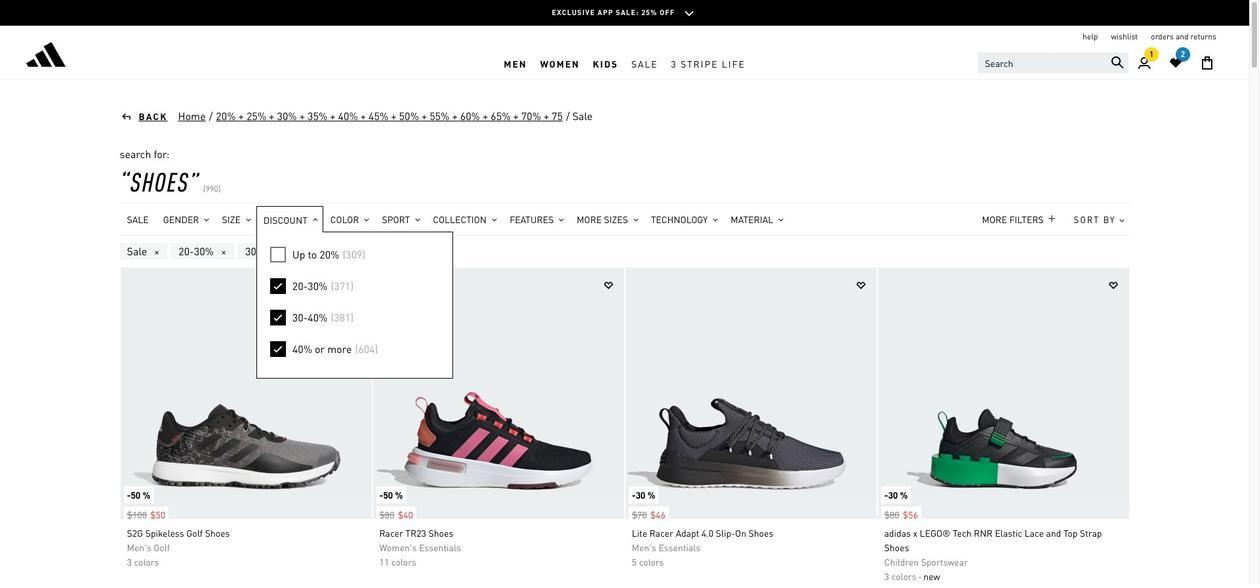 Task type: locate. For each thing, give the bounding box(es) containing it.
racer up women's
[[380, 527, 403, 539]]

-30 % for $70
[[632, 489, 656, 501]]

$80 $40
[[380, 509, 413, 520]]

1 horizontal spatial 20-
[[293, 279, 308, 293]]

1 -30 % from the left
[[632, 489, 656, 501]]

20- down up
[[293, 279, 308, 293]]

1 vertical spatial and
[[1047, 527, 1062, 539]]

30% left (371) at the left of the page
[[308, 279, 328, 293]]

$80
[[380, 509, 395, 520], [885, 509, 900, 520]]

1 vertical spatial golf
[[154, 541, 170, 553]]

+
[[239, 109, 244, 123], [269, 109, 275, 123], [300, 109, 305, 123], [330, 109, 336, 123], [361, 109, 366, 123], [391, 109, 397, 123], [422, 109, 427, 123], [452, 109, 458, 123], [483, 109, 488, 123], [513, 109, 519, 123], [544, 109, 549, 123]]

2 racer from the left
[[650, 527, 674, 539]]

2 more from the left
[[983, 213, 1008, 225]]

tech
[[953, 527, 972, 539]]

$80 $56
[[885, 509, 919, 520]]

more left filters
[[983, 213, 1008, 225]]

0 horizontal spatial 25%
[[247, 109, 267, 123]]

or down 30-40% (381) on the left bottom
[[315, 342, 325, 356]]

0 vertical spatial golf
[[186, 527, 203, 539]]

1 vertical spatial sale link
[[120, 243, 168, 259]]

1 horizontal spatial or
[[334, 244, 344, 258]]

$100 $50
[[127, 509, 165, 520]]

30- left up
[[245, 244, 261, 258]]

sale left the gender on the top of page
[[127, 213, 149, 225]]

6 + from the left
[[391, 109, 397, 123]]

men's
[[127, 541, 151, 553], [632, 541, 657, 553]]

1 % from the left
[[143, 489, 151, 501]]

colors right 5
[[639, 556, 664, 568]]

men's inside lite racer adapt 4.0 slip-on shoes men's essentials 5 colors
[[632, 541, 657, 553]]

30 up $70
[[636, 489, 646, 501]]

essentials down tr23
[[419, 541, 461, 553]]

$80 for $80 $40
[[380, 509, 395, 520]]

sizes
[[604, 213, 628, 225]]

1 sale link from the top
[[120, 206, 156, 232]]

1 vertical spatial 20-
[[293, 279, 308, 293]]

$50
[[150, 509, 165, 520]]

-30 %
[[632, 489, 656, 501], [885, 489, 908, 501]]

tr23
[[406, 527, 427, 539]]

-50 % up $80 $40 at the left bottom of page
[[380, 489, 403, 501]]

racer inside racer tr23 shoes women's essentials 11 colors
[[380, 527, 403, 539]]

0 vertical spatial 25%
[[642, 8, 658, 17]]

children sportswear grey adidas x lego® tech rnr elastic lace and top strap shoes image
[[878, 268, 1130, 519]]

search
[[120, 147, 151, 161]]

2 vertical spatial sale
[[127, 244, 147, 258]]

20-30%
[[179, 244, 214, 258]]

50 for $100
[[131, 489, 141, 501]]

2
[[1182, 49, 1186, 59]]

colors down children
[[892, 570, 917, 582]]

shoes right tr23
[[429, 527, 454, 539]]

colors down women's
[[392, 556, 417, 568]]

1 more from the left
[[577, 213, 602, 225]]

11 + from the left
[[544, 109, 549, 123]]

men's essentials white lite racer adapt 4.0 slip-on shoes image
[[626, 268, 877, 519]]

$70 $46
[[632, 509, 666, 520]]

1 horizontal spatial racer
[[650, 527, 674, 539]]

(381)
[[331, 310, 354, 324]]

1
[[1150, 49, 1154, 59]]

1 vertical spatial 3
[[127, 556, 132, 568]]

and left top
[[1047, 527, 1062, 539]]

golf down "spikeless"
[[154, 541, 170, 553]]

30 up $80 $56
[[889, 489, 899, 501]]

0 horizontal spatial and
[[1047, 527, 1062, 539]]

0 horizontal spatial 30-
[[245, 244, 261, 258]]

shoes inside racer tr23 shoes women's essentials 11 colors
[[429, 527, 454, 539]]

none field containing sort by
[[1067, 206, 1130, 232]]

golf right "spikeless"
[[186, 527, 203, 539]]

- up $70
[[632, 489, 636, 501]]

30%
[[277, 109, 297, 123], [194, 244, 214, 258], [308, 279, 328, 293]]

% up $80 $40 at the left bottom of page
[[395, 489, 403, 501]]

1 horizontal spatial and
[[1176, 31, 1189, 41]]

7 + from the left
[[422, 109, 427, 123]]

1 horizontal spatial golf
[[186, 527, 203, 539]]

more left sizes
[[577, 213, 602, 225]]

0 horizontal spatial 20-
[[179, 244, 194, 258]]

shoes right "spikeless"
[[205, 527, 230, 539]]

0 horizontal spatial 50
[[131, 489, 141, 501]]

exclusive app sale: 25% off
[[552, 8, 675, 17]]

sale link
[[120, 206, 156, 232], [120, 243, 168, 259]]

0 horizontal spatial 20%
[[216, 109, 236, 123]]

essentials down adapt
[[659, 541, 701, 553]]

home link
[[178, 108, 206, 124]]

spikeless
[[145, 527, 184, 539]]

racer down $46
[[650, 527, 674, 539]]

more filters
[[983, 213, 1044, 225]]

% for $46
[[648, 489, 656, 501]]

% for $56
[[901, 489, 908, 501]]

20-
[[179, 244, 194, 258], [293, 279, 308, 293]]

- up $80 $40 at the left bottom of page
[[380, 489, 384, 501]]

$80 for $80 $56
[[885, 509, 900, 520]]

and up 2
[[1176, 31, 1189, 41]]

colors down s2g
[[134, 556, 159, 568]]

racer
[[380, 527, 403, 539], [650, 527, 674, 539]]

2 essentials from the left
[[659, 541, 701, 553]]

50
[[131, 489, 141, 501], [384, 489, 393, 501]]

50 up $100
[[131, 489, 141, 501]]

20% right the to at the left
[[320, 247, 340, 261]]

more down color
[[347, 244, 372, 258]]

3 - from the left
[[632, 489, 636, 501]]

color
[[331, 213, 359, 225]]

colors inside lite racer adapt 4.0 slip-on shoes men's essentials 5 colors
[[639, 556, 664, 568]]

-50 % for $80
[[380, 489, 403, 501]]

2 - from the left
[[380, 489, 384, 501]]

4 - from the left
[[885, 489, 889, 501]]

1 horizontal spatial 30-
[[293, 310, 308, 324]]

1 horizontal spatial men's
[[632, 541, 657, 553]]

2 50 from the left
[[384, 489, 393, 501]]

0 horizontal spatial 30%
[[194, 244, 214, 258]]

2 vertical spatial 3
[[885, 570, 890, 582]]

men's down s2g
[[127, 541, 151, 553]]

sale link left the gender on the top of page
[[120, 206, 156, 232]]

1 vertical spatial more
[[328, 342, 352, 356]]

1 vertical spatial 30%
[[194, 244, 214, 258]]

adapt
[[676, 527, 700, 539]]

1 horizontal spatial essentials
[[659, 541, 701, 553]]

technology
[[651, 213, 708, 225]]

3 left stripe
[[672, 57, 678, 69]]

sport
[[382, 213, 410, 225]]

dropdown image
[[1118, 217, 1126, 224]]

2 30 from the left
[[889, 489, 899, 501]]

essentials inside racer tr23 shoes women's essentials 11 colors
[[419, 541, 461, 553]]

1 vertical spatial 30-
[[293, 310, 308, 324]]

1 horizontal spatial more
[[983, 213, 1008, 225]]

-50 % up $100
[[127, 489, 151, 501]]

1 racer from the left
[[380, 527, 403, 539]]

None field
[[1067, 206, 1130, 232]]

30- down 20-30% (371)
[[293, 310, 308, 324]]

30% left 35%
[[277, 109, 297, 123]]

1 horizontal spatial $80
[[885, 509, 900, 520]]

1 50 from the left
[[131, 489, 141, 501]]

0 horizontal spatial essentials
[[419, 541, 461, 553]]

more for more sizes
[[577, 213, 602, 225]]

or for 40% or more
[[334, 244, 344, 258]]

-30 % up $80 $56
[[885, 489, 908, 501]]

3 inside main navigation element
[[672, 57, 678, 69]]

20%
[[216, 109, 236, 123], [320, 247, 340, 261]]

- for $80 $40
[[380, 489, 384, 501]]

2 sale link from the top
[[120, 243, 168, 259]]

25%
[[642, 8, 658, 17], [247, 109, 267, 123]]

1 -50 % from the left
[[127, 489, 151, 501]]

1 horizontal spatial 3
[[672, 57, 678, 69]]

lite racer adapt 4.0 slip-on shoes men's essentials 5 colors
[[632, 527, 774, 568]]

1 vertical spatial or
[[315, 342, 325, 356]]

0 horizontal spatial 30
[[636, 489, 646, 501]]

0 horizontal spatial golf
[[154, 541, 170, 553]]

and
[[1176, 31, 1189, 41], [1047, 527, 1062, 539]]

sale
[[632, 57, 658, 69]]

adidas x lego® tech rnr elastic lace and top strap shoes children sportswear 3 colors · new
[[885, 527, 1103, 582]]

s2g spikeless golf shoes men's golf 3 colors
[[127, 527, 230, 568]]

shoes right on
[[749, 527, 774, 539]]

more
[[577, 213, 602, 225], [983, 213, 1008, 225]]

0 vertical spatial more
[[347, 244, 372, 258]]

% up $80 $56
[[901, 489, 908, 501]]

35%
[[308, 109, 328, 123]]

shoes down adidas
[[885, 541, 910, 553]]

3 down children
[[885, 570, 890, 582]]

1 vertical spatial 20%
[[320, 247, 340, 261]]

1 horizontal spatial -30 %
[[885, 489, 908, 501]]

women link
[[534, 48, 587, 79]]

more for 40% or more
[[347, 244, 372, 258]]

1 + from the left
[[239, 109, 244, 123]]

orders
[[1152, 31, 1175, 41]]

search for: "shoes" [990]
[[120, 147, 221, 198]]

0 horizontal spatial or
[[315, 342, 325, 356]]

0 horizontal spatial -50 %
[[127, 489, 151, 501]]

0 vertical spatial 3
[[672, 57, 678, 69]]

more inside more filters link
[[983, 213, 1008, 225]]

30- for 30-40% (381)
[[293, 310, 308, 324]]

30
[[636, 489, 646, 501], [889, 489, 899, 501]]

- for $70 $46
[[632, 489, 636, 501]]

1 horizontal spatial 30
[[889, 489, 899, 501]]

1 horizontal spatial 25%
[[642, 8, 658, 17]]

0 horizontal spatial more
[[577, 213, 602, 225]]

5
[[632, 556, 637, 568]]

0 vertical spatial 30%
[[277, 109, 297, 123]]

10 + from the left
[[513, 109, 519, 123]]

2 vertical spatial 30%
[[308, 279, 328, 293]]

30-40% (381)
[[293, 310, 354, 324]]

women's essentials black racer tr23 shoes image
[[373, 268, 624, 519]]

2 horizontal spatial 30%
[[308, 279, 328, 293]]

shoes inside lite racer adapt 4.0 slip-on shoes men's essentials 5 colors
[[749, 527, 774, 539]]

more for 40% or more (604)
[[328, 342, 352, 356]]

25% left the off
[[642, 8, 658, 17]]

rnr
[[975, 527, 993, 539]]

1 horizontal spatial 30%
[[277, 109, 297, 123]]

50 for $80
[[384, 489, 393, 501]]

1 30 from the left
[[636, 489, 646, 501]]

% up $100 $50
[[143, 489, 151, 501]]

4.0
[[702, 527, 714, 539]]

2 % from the left
[[395, 489, 403, 501]]

more left (604)
[[328, 342, 352, 356]]

$80 left $56
[[885, 509, 900, 520]]

0 horizontal spatial $80
[[380, 509, 395, 520]]

0 vertical spatial or
[[334, 244, 344, 258]]

0 horizontal spatial racer
[[380, 527, 403, 539]]

-50 %
[[127, 489, 151, 501], [380, 489, 403, 501]]

30% down the gender on the top of page
[[194, 244, 214, 258]]

colors inside the s2g spikeless golf shoes men's golf 3 colors
[[134, 556, 159, 568]]

more
[[347, 244, 372, 258], [328, 342, 352, 356]]

men's down lite
[[632, 541, 657, 553]]

2 horizontal spatial 3
[[885, 570, 890, 582]]

50 up $80 $40 at the left bottom of page
[[384, 489, 393, 501]]

2 -30 % from the left
[[885, 489, 908, 501]]

% up $70 $46
[[648, 489, 656, 501]]

to
[[308, 247, 317, 261]]

3 down s2g
[[127, 556, 132, 568]]

2 link
[[1161, 47, 1192, 79]]

sale right 75 on the left top
[[573, 109, 593, 123]]

kids
[[593, 57, 619, 69]]

1 - from the left
[[127, 489, 131, 501]]

25% left 35%
[[247, 109, 267, 123]]

sale left 20-30%
[[127, 244, 147, 258]]

-30 % for $80
[[885, 489, 908, 501]]

slip-
[[716, 527, 736, 539]]

- for $80 $56
[[885, 489, 889, 501]]

1 $80 from the left
[[380, 509, 395, 520]]

1 horizontal spatial 50
[[384, 489, 393, 501]]

more for more filters
[[983, 213, 1008, 225]]

1 men's from the left
[[127, 541, 151, 553]]

0 horizontal spatial 3
[[127, 556, 132, 568]]

discount
[[264, 214, 308, 225]]

sale link down the gender on the top of page
[[120, 243, 168, 259]]

1 horizontal spatial -50 %
[[380, 489, 403, 501]]

3 % from the left
[[648, 489, 656, 501]]

0 vertical spatial 30-
[[245, 244, 261, 258]]

2 $80 from the left
[[885, 509, 900, 520]]

and inside 'adidas x lego® tech rnr elastic lace and top strap shoes children sportswear 3 colors · new'
[[1047, 527, 1062, 539]]

back
[[139, 110, 168, 122]]

0 vertical spatial 20-
[[179, 244, 194, 258]]

- up $100
[[127, 489, 131, 501]]

9 + from the left
[[483, 109, 488, 123]]

20- down the gender on the top of page
[[179, 244, 194, 258]]

0 vertical spatial and
[[1176, 31, 1189, 41]]

0 horizontal spatial -30 %
[[632, 489, 656, 501]]

40% down 30-40% (381) on the left bottom
[[293, 342, 312, 356]]

2 men's from the left
[[632, 541, 657, 553]]

30-40% link
[[238, 243, 301, 259]]

-50 % for $100
[[127, 489, 151, 501]]

4 % from the left
[[901, 489, 908, 501]]

% for $40
[[395, 489, 403, 501]]

2 -50 % from the left
[[380, 489, 403, 501]]

exclusive
[[552, 8, 596, 17]]

% for $50
[[143, 489, 151, 501]]

$80 left $40
[[380, 509, 395, 520]]

or right the to at the left
[[334, 244, 344, 258]]

0 vertical spatial sale link
[[120, 206, 156, 232]]

material
[[731, 213, 774, 225]]

0 horizontal spatial men's
[[127, 541, 151, 553]]

1 essentials from the left
[[419, 541, 461, 553]]

20% right home on the left of page
[[216, 109, 236, 123]]

-30 % up $70
[[632, 489, 656, 501]]

features
[[510, 213, 554, 225]]

- up $80 $56
[[885, 489, 889, 501]]

3 stripe life
[[672, 57, 746, 69]]

40% or more
[[312, 244, 372, 258]]

30-
[[245, 244, 261, 258], [293, 310, 308, 324]]



Task type: vqa. For each thing, say whether or not it's contained in the screenshot.


Task type: describe. For each thing, give the bounding box(es) containing it.
60%
[[460, 109, 480, 123]]

orders and returns
[[1152, 31, 1217, 41]]

by
[[1104, 214, 1117, 225]]

colors inside racer tr23 shoes women's essentials 11 colors
[[392, 556, 417, 568]]

Search field
[[978, 52, 1129, 73]]

children
[[885, 556, 919, 568]]

20- for 20-30%
[[179, 244, 194, 258]]

3 stripe life link
[[665, 48, 752, 79]]

adidas
[[885, 527, 911, 539]]

"shoes"
[[120, 164, 200, 198]]

2 + from the left
[[269, 109, 275, 123]]

returns
[[1191, 31, 1217, 41]]

40% right 35%
[[338, 109, 358, 123]]

65%
[[491, 109, 511, 123]]

shoes inside the s2g spikeless golf shoes men's golf 3 colors
[[205, 527, 230, 539]]

more sizes
[[577, 213, 628, 225]]

lite
[[632, 527, 648, 539]]

30% for 20-30% (371)
[[308, 279, 328, 293]]

racer tr23 shoes women's essentials 11 colors
[[380, 527, 461, 568]]

sort by
[[1075, 214, 1117, 225]]

$100
[[127, 509, 147, 520]]

elastic
[[996, 527, 1023, 539]]

5 + from the left
[[361, 109, 366, 123]]

1 horizontal spatial 20%
[[320, 247, 340, 261]]

sale link
[[625, 48, 665, 79]]

1 vertical spatial 25%
[[247, 109, 267, 123]]

wishlist link
[[1112, 31, 1139, 42]]

colors inside 'adidas x lego® tech rnr elastic lace and top strap shoes children sportswear 3 colors · new'
[[892, 570, 917, 582]]

collection
[[433, 213, 487, 225]]

sort
[[1075, 214, 1101, 225]]

3 + from the left
[[300, 109, 305, 123]]

app
[[598, 8, 614, 17]]

30- for 30-40%
[[245, 244, 261, 258]]

55%
[[430, 109, 450, 123]]

new
[[924, 570, 941, 582]]

40% or more (604)
[[293, 342, 378, 356]]

men's golf grey s2g spikeless golf shoes image
[[120, 268, 372, 519]]

shoes inside 'adidas x lego® tech rnr elastic lace and top strap shoes children sportswear 3 colors · new'
[[885, 541, 910, 553]]

30 for $70
[[636, 489, 646, 501]]

20-30% (371)
[[293, 279, 354, 293]]

s2g
[[127, 527, 143, 539]]

racer inside lite racer adapt 4.0 slip-on shoes men's essentials 5 colors
[[650, 527, 674, 539]]

8 + from the left
[[452, 109, 458, 123]]

back button
[[120, 110, 168, 123]]

help
[[1083, 31, 1099, 41]]

more filters link
[[975, 206, 1067, 232]]

women
[[540, 57, 580, 69]]

(309)
[[343, 247, 366, 261]]

life
[[722, 57, 746, 69]]

20% + 25% + 30% + 35% + 40% + 45% + 50% + 55% + 60% + 65% + 70% + 75 link
[[215, 108, 564, 124]]

home
[[178, 109, 206, 123]]

70%
[[522, 109, 541, 123]]

(604)
[[355, 342, 378, 356]]

40% or more link
[[305, 243, 392, 259]]

1 link
[[1129, 47, 1161, 79]]

$46
[[651, 509, 666, 520]]

$56
[[903, 509, 919, 520]]

on
[[736, 527, 747, 539]]

0 vertical spatial sale
[[573, 109, 593, 123]]

30% for 20-30%
[[194, 244, 214, 258]]

women's
[[380, 541, 417, 553]]

50%
[[399, 109, 419, 123]]

up
[[293, 247, 305, 261]]

11
[[380, 556, 389, 568]]

men's inside the s2g spikeless golf shoes men's golf 3 colors
[[127, 541, 151, 553]]

top
[[1064, 527, 1078, 539]]

0 vertical spatial 20%
[[216, 109, 236, 123]]

x
[[914, 527, 918, 539]]

men link
[[498, 48, 534, 79]]

filters
[[1010, 213, 1044, 225]]

up to 20% (309)
[[293, 247, 366, 261]]

40% left (381)
[[308, 310, 328, 324]]

lace
[[1025, 527, 1045, 539]]

or for 40% or more (604)
[[315, 342, 325, 356]]

$70
[[632, 509, 647, 520]]

stripe
[[681, 57, 719, 69]]

3 inside 'adidas x lego® tech rnr elastic lace and top strap shoes children sportswear 3 colors · new'
[[885, 570, 890, 582]]

help link
[[1083, 31, 1099, 42]]

off
[[660, 8, 675, 17]]

lego®
[[920, 527, 951, 539]]

- for $100 $50
[[127, 489, 131, 501]]

for:
[[154, 147, 170, 161]]

1 vertical spatial sale
[[127, 213, 149, 225]]

20-30% link
[[172, 243, 234, 259]]

sportswear
[[922, 556, 969, 568]]

40% right up
[[312, 244, 332, 258]]

kids link
[[587, 48, 625, 79]]

30 for $80
[[889, 489, 899, 501]]

strap
[[1081, 527, 1103, 539]]

$40
[[398, 509, 413, 520]]

sale:
[[616, 8, 639, 17]]

main navigation element
[[299, 48, 951, 79]]

essentials inside lite racer adapt 4.0 slip-on shoes men's essentials 5 colors
[[659, 541, 701, 553]]

wishlist
[[1112, 31, 1139, 41]]

·
[[919, 570, 922, 582]]

45%
[[369, 109, 389, 123]]

4 + from the left
[[330, 109, 336, 123]]

40% left up
[[261, 244, 281, 258]]

orders and returns link
[[1152, 31, 1217, 42]]

(371)
[[331, 279, 354, 293]]

3 inside the s2g spikeless golf shoes men's golf 3 colors
[[127, 556, 132, 568]]

gender
[[163, 213, 199, 225]]

men
[[504, 57, 527, 69]]

30-40%
[[245, 244, 281, 258]]

20- for 20-30% (371)
[[293, 279, 308, 293]]

size
[[222, 213, 241, 225]]



